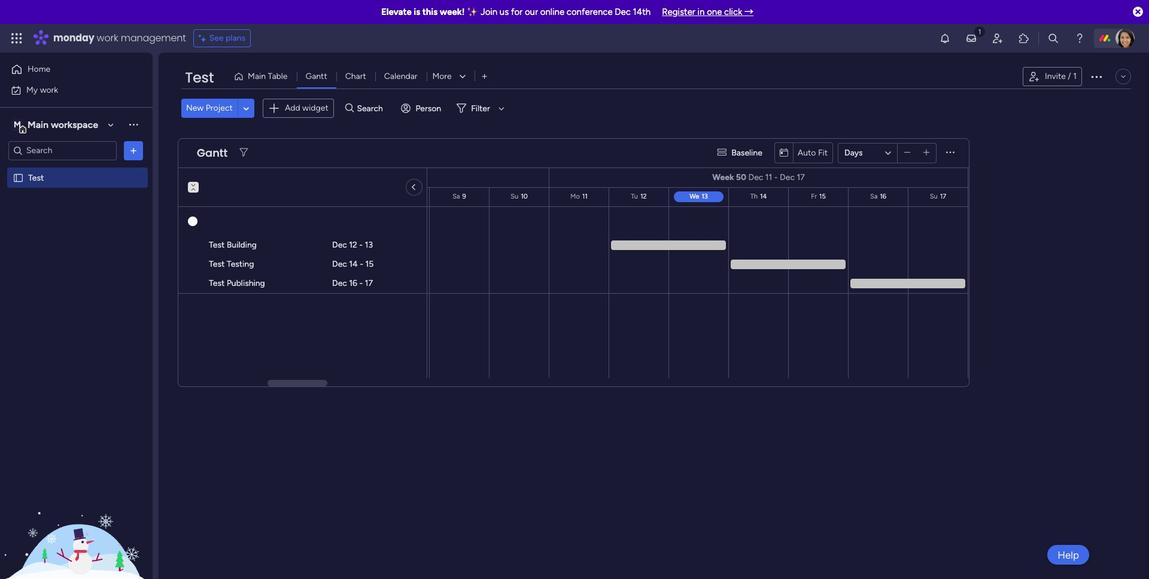 Task type: vqa. For each thing, say whether or not it's contained in the screenshot.


Task type: describe. For each thing, give the bounding box(es) containing it.
tu
[[631, 193, 638, 201]]

week!
[[440, 7, 465, 17]]

10
[[521, 193, 528, 201]]

main table button
[[229, 67, 297, 86]]

0 horizontal spatial options image
[[128, 145, 140, 157]]

publishing
[[227, 278, 265, 289]]

0 horizontal spatial 13
[[365, 240, 373, 250]]

v2 funnel image
[[240, 148, 248, 157]]

0 vertical spatial 13
[[702, 193, 708, 201]]

1 horizontal spatial 17
[[797, 172, 805, 183]]

click
[[725, 7, 743, 17]]

th 14
[[751, 193, 767, 201]]

james peterson image
[[1116, 29, 1135, 48]]

arrow down image
[[494, 101, 509, 116]]

our
[[525, 7, 538, 17]]

test inside 'list box'
[[28, 173, 44, 183]]

lottie animation image
[[0, 459, 153, 580]]

widget
[[302, 103, 329, 113]]

tu 12
[[631, 193, 647, 201]]

baseline
[[732, 148, 763, 158]]

table
[[268, 71, 288, 81]]

50
[[736, 172, 747, 183]]

0 horizontal spatial 11
[[582, 193, 588, 201]]

dec 12 - 13
[[332, 240, 373, 250]]

test for test building
[[209, 240, 225, 250]]

- for 13
[[359, 240, 363, 250]]

join
[[481, 7, 498, 17]]

fr 15
[[811, 193, 826, 201]]

v2 minus image
[[905, 148, 911, 157]]

new project button
[[181, 99, 238, 118]]

home
[[28, 64, 50, 74]]

baseline button
[[713, 143, 770, 163]]

dec up dec 14 - 15
[[332, 240, 347, 250]]

dec 16 - 17
[[332, 278, 373, 289]]

th
[[751, 193, 758, 201]]

see plans button
[[193, 29, 251, 47]]

register in one click →
[[662, 7, 754, 17]]

see plans
[[209, 33, 246, 43]]

dec down v2 today icon
[[780, 172, 795, 183]]

one
[[707, 7, 722, 17]]

online
[[540, 7, 565, 17]]

more button
[[427, 67, 475, 86]]

chart button
[[336, 67, 375, 86]]

0 horizontal spatial gantt
[[197, 145, 228, 160]]

angle down image
[[243, 104, 249, 113]]

0 vertical spatial options image
[[1090, 69, 1104, 84]]

test inside field
[[185, 68, 214, 87]]

monday work management
[[53, 31, 186, 45]]

test building
[[209, 240, 257, 250]]

gantt inside button
[[306, 71, 327, 81]]

filter
[[471, 103, 490, 114]]

sa 9
[[453, 193, 466, 201]]

fit
[[818, 148, 828, 158]]

more
[[433, 71, 452, 81]]

testing
[[227, 259, 254, 269]]

project
[[206, 103, 233, 113]]

invite
[[1045, 71, 1066, 81]]

fr
[[811, 193, 817, 201]]

apps image
[[1018, 32, 1030, 44]]

- for 17
[[360, 278, 363, 289]]

register in one click → link
[[662, 7, 754, 17]]

lottie animation element
[[0, 459, 153, 580]]

home button
[[7, 60, 129, 79]]

1 image
[[975, 25, 986, 38]]

register
[[662, 7, 696, 17]]

gantt button
[[297, 67, 336, 86]]

invite members image
[[992, 32, 1004, 44]]

week
[[713, 172, 734, 183]]

chart
[[345, 71, 366, 81]]

dec right 50
[[749, 172, 764, 183]]

16 for dec
[[349, 278, 357, 289]]

su for su 17
[[930, 193, 938, 201]]

su 17
[[930, 193, 947, 201]]

sa 16
[[871, 193, 887, 201]]

Search in workspace field
[[25, 144, 100, 157]]

→
[[745, 7, 754, 17]]

Test field
[[182, 68, 217, 88]]

14 for dec
[[349, 259, 358, 269]]

new project
[[186, 103, 233, 113]]

dec left 14th
[[615, 7, 631, 17]]

test for test testing
[[209, 259, 225, 269]]

for
[[511, 7, 523, 17]]

we 13
[[690, 193, 708, 201]]

12 for tu
[[641, 193, 647, 201]]



Task type: locate. For each thing, give the bounding box(es) containing it.
1 horizontal spatial 13
[[702, 193, 708, 201]]

15
[[820, 193, 826, 201], [366, 259, 374, 269]]

select product image
[[11, 32, 23, 44]]

main workspace
[[28, 119, 98, 130]]

v2 search image
[[345, 102, 354, 115]]

person
[[416, 103, 441, 114]]

invite / 1
[[1045, 71, 1077, 81]]

filter button
[[452, 99, 509, 118]]

0 vertical spatial 14
[[760, 193, 767, 201]]

- up dec 14 - 15
[[359, 240, 363, 250]]

- up dec 16 - 17
[[360, 259, 363, 269]]

-
[[775, 172, 778, 183], [359, 240, 363, 250], [360, 259, 363, 269], [360, 278, 363, 289]]

1 vertical spatial gantt
[[197, 145, 228, 160]]

1 vertical spatial 16
[[349, 278, 357, 289]]

1 horizontal spatial gantt
[[306, 71, 327, 81]]

us
[[500, 7, 509, 17]]

su 10
[[511, 193, 528, 201]]

16 for sa
[[880, 193, 887, 201]]

16 down dec 14 - 15
[[349, 278, 357, 289]]

workspace image
[[11, 118, 23, 131]]

main right workspace icon
[[28, 119, 49, 130]]

options image
[[1090, 69, 1104, 84], [128, 145, 140, 157]]

mo 11
[[571, 193, 588, 201]]

17 down more dots icon
[[940, 193, 947, 201]]

main left table
[[248, 71, 266, 81]]

work for my
[[40, 85, 58, 95]]

expand board header image
[[1119, 72, 1129, 81]]

0 horizontal spatial sa
[[453, 193, 460, 201]]

main for main table
[[248, 71, 266, 81]]

1 horizontal spatial 15
[[820, 193, 826, 201]]

0 horizontal spatial 12
[[349, 240, 357, 250]]

✨
[[467, 7, 479, 17]]

see
[[209, 33, 224, 43]]

dec
[[615, 7, 631, 17], [749, 172, 764, 183], [780, 172, 795, 183], [332, 240, 347, 250], [332, 259, 347, 269], [332, 278, 347, 289]]

notifications image
[[939, 32, 951, 44]]

work
[[97, 31, 118, 45], [40, 85, 58, 95]]

invite / 1 button
[[1023, 67, 1083, 86]]

plans
[[226, 33, 246, 43]]

conference
[[567, 7, 613, 17]]

my work button
[[7, 81, 129, 100]]

15 right fr
[[820, 193, 826, 201]]

add widget
[[285, 103, 329, 113]]

1 horizontal spatial sa
[[871, 193, 878, 201]]

test publishing
[[209, 278, 265, 289]]

1 vertical spatial work
[[40, 85, 58, 95]]

13
[[702, 193, 708, 201], [365, 240, 373, 250]]

add view image
[[482, 72, 487, 81]]

sa left 9
[[453, 193, 460, 201]]

1 horizontal spatial 16
[[880, 193, 887, 201]]

17
[[797, 172, 805, 183], [940, 193, 947, 201], [365, 278, 373, 289]]

1 horizontal spatial options image
[[1090, 69, 1104, 84]]

0 vertical spatial 15
[[820, 193, 826, 201]]

1
[[1074, 71, 1077, 81]]

options image right 1
[[1090, 69, 1104, 84]]

options image down workspace options icon
[[128, 145, 140, 157]]

main for main workspace
[[28, 119, 49, 130]]

su right the sa 16
[[930, 193, 938, 201]]

help image
[[1074, 32, 1086, 44]]

12 for dec
[[349, 240, 357, 250]]

13 up dec 14 - 15
[[365, 240, 373, 250]]

2 vertical spatial 17
[[365, 278, 373, 289]]

12
[[641, 193, 647, 201], [349, 240, 357, 250]]

Search field
[[354, 100, 390, 117]]

we
[[690, 193, 699, 201]]

0 vertical spatial gantt
[[306, 71, 327, 81]]

v2 collapse down image
[[188, 178, 199, 186]]

v2 today image
[[780, 148, 788, 157]]

m
[[14, 119, 21, 130]]

1 horizontal spatial 14
[[760, 193, 767, 201]]

main inside "button"
[[248, 71, 266, 81]]

add
[[285, 103, 300, 113]]

v2 plus image
[[924, 148, 930, 157]]

workspace
[[51, 119, 98, 130]]

more dots image
[[947, 148, 955, 157]]

0 horizontal spatial 16
[[349, 278, 357, 289]]

sa
[[453, 193, 460, 201], [871, 193, 878, 201]]

is
[[414, 7, 420, 17]]

dec down dec 14 - 15
[[332, 278, 347, 289]]

9
[[463, 193, 466, 201]]

test left testing
[[209, 259, 225, 269]]

2 sa from the left
[[871, 193, 878, 201]]

0 vertical spatial main
[[248, 71, 266, 81]]

inbox image
[[966, 32, 978, 44]]

11 right "mo"
[[582, 193, 588, 201]]

search everything image
[[1048, 32, 1060, 44]]

my
[[26, 85, 38, 95]]

14 up dec 16 - 17
[[349, 259, 358, 269]]

sa for sa 16
[[871, 193, 878, 201]]

0 vertical spatial 11
[[766, 172, 773, 183]]

14 for th
[[760, 193, 767, 201]]

1 horizontal spatial main
[[248, 71, 266, 81]]

elevate
[[381, 7, 412, 17]]

1 horizontal spatial 11
[[766, 172, 773, 183]]

test down test testing
[[209, 278, 225, 289]]

test up new
[[185, 68, 214, 87]]

week 50 dec 11 - dec 17
[[713, 172, 805, 183]]

test
[[185, 68, 214, 87], [28, 173, 44, 183], [209, 240, 225, 250], [209, 259, 225, 269], [209, 278, 225, 289]]

monday
[[53, 31, 94, 45]]

1 vertical spatial 15
[[366, 259, 374, 269]]

help button
[[1048, 545, 1090, 565]]

v2 collapse up image
[[188, 186, 199, 194]]

auto fit button
[[793, 144, 833, 163]]

su
[[511, 193, 519, 201], [930, 193, 938, 201]]

work right monday
[[97, 31, 118, 45]]

public board image
[[13, 172, 24, 184]]

add widget button
[[263, 99, 334, 118]]

0 vertical spatial work
[[97, 31, 118, 45]]

15 up dec 16 - 17
[[366, 259, 374, 269]]

0 vertical spatial 16
[[880, 193, 887, 201]]

sa right fr 15
[[871, 193, 878, 201]]

- right 50
[[775, 172, 778, 183]]

1 vertical spatial main
[[28, 119, 49, 130]]

0 vertical spatial 12
[[641, 193, 647, 201]]

auto fit
[[798, 148, 828, 158]]

1 horizontal spatial work
[[97, 31, 118, 45]]

gantt up widget
[[306, 71, 327, 81]]

in
[[698, 7, 705, 17]]

main inside workspace selection element
[[28, 119, 49, 130]]

1 vertical spatial 12
[[349, 240, 357, 250]]

dec 14 - 15
[[332, 259, 374, 269]]

test up test testing
[[209, 240, 225, 250]]

management
[[121, 31, 186, 45]]

2 horizontal spatial 17
[[940, 193, 947, 201]]

0 horizontal spatial 15
[[366, 259, 374, 269]]

calendar button
[[375, 67, 427, 86]]

1 vertical spatial 13
[[365, 240, 373, 250]]

12 up dec 14 - 15
[[349, 240, 357, 250]]

work for monday
[[97, 31, 118, 45]]

work right my
[[40, 85, 58, 95]]

1 vertical spatial 17
[[940, 193, 947, 201]]

work inside "button"
[[40, 85, 58, 95]]

0 horizontal spatial work
[[40, 85, 58, 95]]

days
[[845, 148, 863, 158]]

17 down dec 14 - 15
[[365, 278, 373, 289]]

calendar
[[384, 71, 418, 81]]

test right public board icon
[[28, 173, 44, 183]]

14 right th
[[760, 193, 767, 201]]

14th
[[633, 7, 651, 17]]

0 horizontal spatial 17
[[365, 278, 373, 289]]

main table
[[248, 71, 288, 81]]

0 vertical spatial 17
[[797, 172, 805, 183]]

workspace selection element
[[11, 118, 100, 133]]

new
[[186, 103, 204, 113]]

/
[[1068, 71, 1072, 81]]

2 su from the left
[[930, 193, 938, 201]]

test for test publishing
[[209, 278, 225, 289]]

option
[[0, 167, 153, 169]]

this
[[423, 7, 438, 17]]

0 horizontal spatial 14
[[349, 259, 358, 269]]

1 vertical spatial 11
[[582, 193, 588, 201]]

main
[[248, 71, 266, 81], [28, 119, 49, 130]]

test testing
[[209, 259, 254, 269]]

13 right we
[[702, 193, 708, 201]]

17 down auto
[[797, 172, 805, 183]]

test list box
[[0, 165, 153, 350]]

1 sa from the left
[[453, 193, 460, 201]]

1 vertical spatial 14
[[349, 259, 358, 269]]

person button
[[397, 99, 449, 118]]

su left 10
[[511, 193, 519, 201]]

my work
[[26, 85, 58, 95]]

angle right image
[[413, 182, 416, 193]]

- down dec 14 - 15
[[360, 278, 363, 289]]

12 right tu
[[641, 193, 647, 201]]

gantt left v2 funnel image
[[197, 145, 228, 160]]

1 horizontal spatial su
[[930, 193, 938, 201]]

help
[[1058, 549, 1080, 561]]

auto
[[798, 148, 816, 158]]

workspace options image
[[128, 119, 140, 131]]

16 left su 17
[[880, 193, 887, 201]]

dec down the 'dec 12 - 13'
[[332, 259, 347, 269]]

sa for sa 9
[[453, 193, 460, 201]]

0 horizontal spatial su
[[511, 193, 519, 201]]

1 vertical spatial options image
[[128, 145, 140, 157]]

- for 15
[[360, 259, 363, 269]]

11 up th 14
[[766, 172, 773, 183]]

building
[[227, 240, 257, 250]]

elevate is this week! ✨ join us for our online conference dec 14th
[[381, 7, 651, 17]]

14
[[760, 193, 767, 201], [349, 259, 358, 269]]

su for su 10
[[511, 193, 519, 201]]

mo
[[571, 193, 580, 201]]

0 horizontal spatial main
[[28, 119, 49, 130]]

1 horizontal spatial 12
[[641, 193, 647, 201]]

1 su from the left
[[511, 193, 519, 201]]



